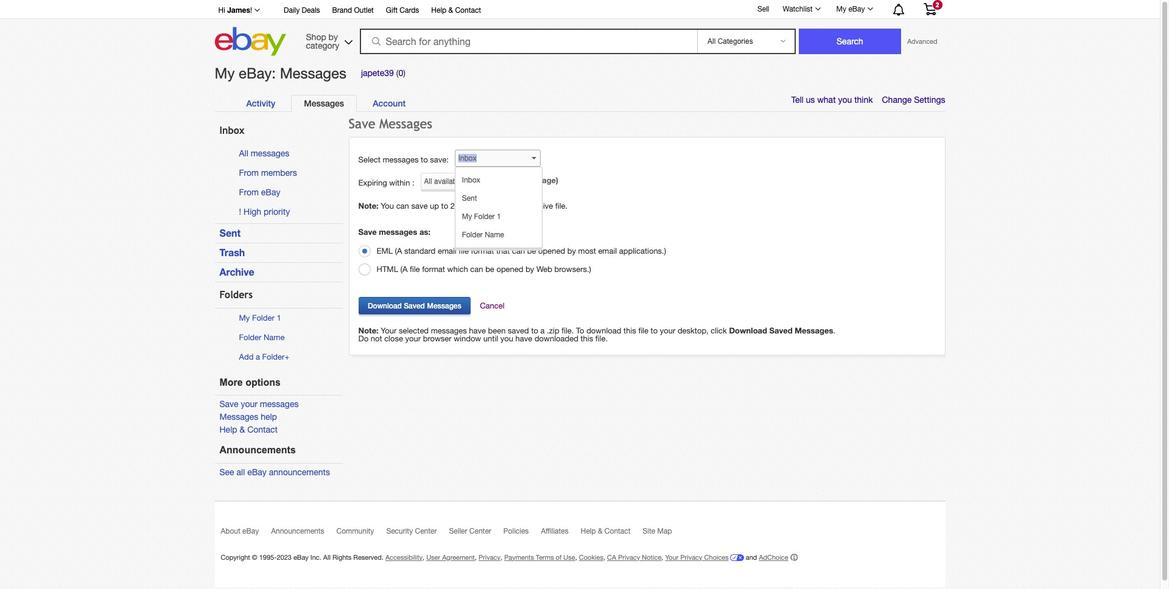 Task type: vqa. For each thing, say whether or not it's contained in the screenshot.
updated
no



Task type: locate. For each thing, give the bounding box(es) containing it.
help & contact up ca
[[581, 527, 631, 536]]

folder up "folder name" option
[[474, 212, 495, 221]]

0 horizontal spatial folder name
[[239, 333, 285, 342]]

1 vertical spatial all
[[323, 554, 331, 561]]

copyright © 1995-2023 ebay inc. all rights reserved. accessibility , user agreement , privacy , payments terms of use , cookies , ca privacy notice , your privacy choices
[[221, 554, 729, 561]]

my for my folder 1 link
[[239, 314, 250, 323]]

note: for note: you can save up to 200 messages in one archive file.
[[358, 201, 379, 211]]

center
[[415, 527, 437, 536], [469, 527, 491, 536]]

expiring
[[358, 178, 387, 187]]

1 horizontal spatial help & contact link
[[431, 4, 481, 18]]

to inside note: you can save up to 200 messages in one archive file.
[[441, 201, 448, 211]]

0 horizontal spatial inbox
[[220, 125, 245, 137]]

messages left in on the top
[[466, 201, 502, 211]]

1 horizontal spatial sent
[[462, 194, 477, 203]]

1 vertical spatial sent
[[220, 227, 241, 239]]

a left .zip
[[541, 326, 545, 335]]

can right you
[[396, 201, 409, 211]]

1 vertical spatial can
[[512, 246, 525, 256]]

save for save messages
[[349, 116, 375, 132]]

0 horizontal spatial center
[[415, 527, 437, 536]]

0 vertical spatial help
[[431, 6, 447, 15]]

& right cards
[[449, 6, 453, 15]]

to left the save:
[[421, 155, 428, 164]]

1 horizontal spatial can
[[470, 265, 483, 274]]

(a right html
[[400, 265, 408, 274]]

help & contact inside the account navigation
[[431, 6, 481, 15]]

map
[[657, 527, 672, 536]]

0 link
[[399, 68, 403, 78]]

opened down 'that'
[[497, 265, 523, 274]]

to right saved
[[531, 326, 538, 335]]

0 horizontal spatial my folder 1
[[239, 314, 281, 323]]

add
[[239, 353, 254, 362]]

contact down help
[[247, 425, 278, 435]]

1 , from the left
[[423, 554, 425, 561]]

up
[[430, 201, 439, 211]]

center right seller
[[469, 527, 491, 536]]

browser
[[423, 334, 452, 343]]

messages right saved
[[795, 326, 833, 335]]

sent up trash link
[[220, 227, 241, 239]]

, left cookies
[[575, 554, 577, 561]]

0 horizontal spatial by
[[329, 32, 338, 42]]

note: you can save up to 200 messages in one archive file.
[[358, 201, 568, 211]]

a inside note: your selected messages have been saved to a .zip file. to download this file to your desktop, click download saved messages . do not close your browser window until you have downloaded this file.
[[541, 326, 545, 335]]

by inside shop by category
[[329, 32, 338, 42]]

sent inside option
[[462, 194, 477, 203]]

0 horizontal spatial help & contact link
[[220, 425, 278, 435]]

save down account link
[[349, 116, 375, 132]]

3 , from the left
[[501, 554, 503, 561]]

help & contact right cards
[[431, 6, 481, 15]]

by left web at left top
[[526, 265, 534, 274]]

ebay right about
[[242, 527, 259, 536]]

!
[[250, 6, 252, 15], [239, 207, 241, 217]]

sent for sent link
[[220, 227, 241, 239]]

folder name option
[[458, 226, 539, 244]]

help & contact for help & contact link in the the account navigation
[[431, 6, 481, 15]]

file right download
[[638, 326, 649, 335]]

contact inside save your messages messages help help & contact
[[247, 425, 278, 435]]

0 horizontal spatial name
[[264, 333, 285, 342]]

2 horizontal spatial contact
[[605, 527, 631, 536]]

0 vertical spatial (a
[[395, 246, 402, 256]]

tell us what you think
[[791, 95, 873, 105]]

1 horizontal spatial have
[[516, 334, 532, 343]]

terms
[[536, 554, 554, 561]]

privacy down "seller center" link
[[479, 554, 501, 561]]

0 vertical spatial inbox
[[220, 125, 245, 137]]

4 , from the left
[[575, 554, 577, 561]]

ebay for from ebay
[[261, 188, 280, 197]]

gift cards
[[386, 6, 419, 15]]

my folder 1 for my folder 1 option
[[462, 212, 501, 221]]

0 horizontal spatial your
[[381, 326, 397, 335]]

,
[[423, 554, 425, 561], [475, 554, 477, 561], [501, 554, 503, 561], [575, 554, 577, 561], [604, 554, 605, 561], [662, 554, 663, 561]]

1 horizontal spatial by
[[526, 265, 534, 274]]

you right what
[[838, 95, 852, 105]]

messages down save your messages link
[[220, 413, 258, 422]]

3 privacy from the left
[[681, 554, 703, 561]]

Search for anything text field
[[361, 30, 695, 53]]

note: inside note: your selected messages have been saved to a .zip file. to download this file to your desktop, click download saved messages . do not close your browser window until you have downloaded this file.
[[358, 326, 379, 335]]

file
[[459, 246, 469, 256], [410, 265, 420, 274], [638, 326, 649, 335]]

see all ebay announcements link
[[220, 467, 330, 477]]

ca privacy notice link
[[607, 554, 662, 561]]

center inside security center link
[[415, 527, 437, 536]]

tab list containing activity
[[221, 95, 933, 112]]

help right cards
[[431, 6, 447, 15]]

name up 'that'
[[485, 231, 504, 239]]

1 vertical spatial save
[[358, 227, 377, 237]]

0 horizontal spatial opened
[[497, 265, 523, 274]]

from up from ebay
[[239, 168, 259, 178]]

1 horizontal spatial opened
[[538, 246, 565, 256]]

adchoice link
[[759, 554, 798, 562]]

& down messages help link on the bottom of the page
[[240, 425, 245, 435]]

my folder 1 inside option
[[462, 212, 501, 221]]

0 vertical spatial help & contact
[[431, 6, 481, 15]]

inbox
[[220, 125, 245, 137], [462, 176, 480, 184]]

ebay inside the account navigation
[[849, 5, 865, 13]]

all right the inc.
[[323, 554, 331, 561]]

site
[[643, 527, 655, 536]]

folder name inside option
[[462, 231, 504, 239]]

announcements up 2023
[[271, 527, 324, 536]]

help & contact for the bottommost help & contact link
[[581, 527, 631, 536]]

notice
[[642, 554, 662, 561]]

my for my folder 1 option
[[462, 212, 472, 221]]

my ebay link
[[830, 2, 879, 16]]

your inside save your messages messages help help & contact
[[241, 400, 258, 409]]

format up 'html (a file format which can be opened by web browsers.)' option
[[471, 246, 494, 256]]

save up eml
[[358, 227, 377, 237]]

1 horizontal spatial be
[[527, 246, 536, 256]]

help & contact link
[[431, 4, 481, 18], [220, 425, 278, 435], [581, 527, 643, 541]]

help & contact link inside the account navigation
[[431, 4, 481, 18]]

1 horizontal spatial !
[[250, 6, 252, 15]]

1 vertical spatial my folder 1
[[239, 314, 281, 323]]

my folder 1 for my folder 1 link
[[239, 314, 281, 323]]

your up messages help link on the bottom of the page
[[241, 400, 258, 409]]

1 horizontal spatial name
[[485, 231, 504, 239]]

Expiring within : text field
[[421, 173, 507, 190]]

tab list
[[221, 95, 933, 112]]

accessibility
[[385, 554, 423, 561]]

1 vertical spatial &
[[240, 425, 245, 435]]

0 horizontal spatial help & contact
[[431, 6, 481, 15]]

help & contact
[[431, 6, 481, 15], [581, 527, 631, 536]]

inbox up all messages on the top of page
[[220, 125, 245, 137]]

by left "most"
[[567, 246, 576, 256]]

Select messages to save: text field
[[455, 150, 541, 167]]

contact right cards
[[455, 6, 481, 15]]

help inside the account navigation
[[431, 6, 447, 15]]

folder name
[[462, 231, 504, 239], [239, 333, 285, 342]]

1 center from the left
[[415, 527, 437, 536]]

None submit
[[799, 29, 901, 54], [358, 297, 471, 315], [799, 29, 901, 54], [358, 297, 471, 315]]

messages
[[251, 149, 289, 158], [383, 155, 419, 164], [466, 201, 502, 211], [379, 227, 417, 237], [431, 326, 467, 335], [260, 400, 299, 409]]

cards
[[400, 6, 419, 15]]

email up which
[[438, 246, 457, 256]]

your
[[660, 326, 676, 335], [405, 334, 421, 343], [241, 400, 258, 409]]

account
[[373, 98, 406, 108]]

which
[[447, 265, 468, 274]]

0 horizontal spatial &
[[240, 425, 245, 435]]

2 horizontal spatial can
[[512, 246, 525, 256]]

my inside option
[[462, 212, 472, 221]]

help & contact link up ca
[[581, 527, 643, 541]]

do
[[358, 334, 369, 343]]

0 vertical spatial can
[[396, 201, 409, 211]]

your left desktop,
[[660, 326, 676, 335]]

2 horizontal spatial help & contact link
[[581, 527, 643, 541]]

payments
[[504, 554, 534, 561]]

0 horizontal spatial your
[[241, 400, 258, 409]]

1 vertical spatial format
[[422, 265, 445, 274]]

tell us what you think link
[[791, 95, 882, 105]]

opened
[[538, 246, 565, 256], [497, 265, 523, 274]]

this right downloaded
[[581, 334, 593, 343]]

my down folders
[[239, 314, 250, 323]]

note: left close
[[358, 326, 379, 335]]

be right 'that'
[[527, 246, 536, 256]]

0 horizontal spatial contact
[[247, 425, 278, 435]]

1 horizontal spatial my folder 1
[[462, 212, 501, 221]]

brand
[[332, 6, 352, 15]]

rights
[[332, 554, 352, 561]]

1 vertical spatial inbox
[[462, 176, 480, 184]]

browsers.)
[[555, 265, 591, 274]]

option group
[[358, 236, 945, 291]]

& up cookies link
[[598, 527, 603, 536]]

1 vertical spatial help
[[220, 425, 237, 435]]

format
[[471, 246, 494, 256], [422, 265, 445, 274]]

privacy left the choices at the right of page
[[681, 554, 703, 561]]

! left "high"
[[239, 207, 241, 217]]

messages down category
[[280, 65, 347, 82]]

messages inside note: your selected messages have been saved to a .zip file. to download this file to your desktop, click download saved messages . do not close your browser window until you have downloaded this file.
[[795, 326, 833, 335]]

about ebay link
[[221, 527, 271, 541]]

1 vertical spatial opened
[[497, 265, 523, 274]]

your right notice
[[665, 554, 679, 561]]

2 horizontal spatial privacy
[[681, 554, 703, 561]]

announcements
[[269, 467, 330, 477]]

you right the until
[[500, 334, 513, 343]]

sent
[[462, 194, 477, 203], [220, 227, 241, 239]]

folder name down my folder 1 option
[[462, 231, 504, 239]]

save
[[411, 201, 428, 211]]

within
[[389, 178, 410, 187]]

ebay for my ebay
[[849, 5, 865, 13]]

1 horizontal spatial a
[[541, 326, 545, 335]]

2 horizontal spatial &
[[598, 527, 603, 536]]

1 horizontal spatial file
[[459, 246, 469, 256]]

0 horizontal spatial be
[[485, 265, 494, 274]]

1 horizontal spatial contact
[[455, 6, 481, 15]]

messages inside note: you can save up to 200 messages in one archive file.
[[466, 201, 502, 211]]

2 horizontal spatial file
[[638, 326, 649, 335]]

1 vertical spatial note:
[[358, 326, 379, 335]]

& inside save your messages messages help help & contact
[[240, 425, 245, 435]]

inbox up note: you can save up to 200 messages in one archive file.
[[462, 176, 480, 184]]

file down standard
[[410, 265, 420, 274]]

privacy right ca
[[618, 554, 640, 561]]

saved
[[770, 326, 793, 335]]

ebay right watchlist link
[[849, 5, 865, 13]]

1 vertical spatial help & contact
[[581, 527, 631, 536]]

from up "high"
[[239, 188, 259, 197]]

2 vertical spatial save
[[220, 400, 239, 409]]

option group containing eml (a standard email file format that can be opened by most email applications.)
[[358, 236, 945, 291]]

format down standard
[[422, 265, 445, 274]]

my right watchlist link
[[837, 5, 847, 13]]

my folder 1 up folder name "link"
[[239, 314, 281, 323]]

0 vertical spatial save
[[349, 116, 375, 132]]

note: left you
[[358, 201, 379, 211]]

0 horizontal spatial have
[[469, 326, 486, 335]]

0 horizontal spatial help
[[220, 425, 237, 435]]

be
[[527, 246, 536, 256], [485, 265, 494, 274]]

messages
[[280, 65, 347, 82], [304, 98, 344, 108], [379, 116, 432, 132], [795, 326, 833, 335], [220, 413, 258, 422]]

0 vertical spatial contact
[[455, 6, 481, 15]]

from ebay
[[239, 188, 280, 197]]

1 inside option
[[497, 212, 501, 221]]

my inside the account navigation
[[837, 5, 847, 13]]

this right download
[[624, 326, 636, 335]]

1 horizontal spatial you
[[838, 95, 852, 105]]

copyright
[[221, 554, 250, 561]]

2
[[936, 1, 939, 9]]

announcements link
[[271, 527, 337, 541]]

inbox option
[[458, 171, 539, 189]]

contact up ca
[[605, 527, 631, 536]]

my
[[837, 5, 847, 13], [215, 65, 235, 82], [462, 212, 472, 221], [239, 314, 250, 323]]

help down messages help link on the bottom of the page
[[220, 425, 237, 435]]

0 horizontal spatial !
[[239, 207, 241, 217]]

my for my ebay link
[[837, 5, 847, 13]]

2 privacy from the left
[[618, 554, 640, 561]]

choices
[[704, 554, 729, 561]]

1 horizontal spatial inbox
[[462, 176, 480, 184]]

0 horizontal spatial this
[[581, 334, 593, 343]]

about ebay
[[221, 527, 259, 536]]

note:
[[358, 201, 379, 211], [358, 326, 379, 335]]

click
[[711, 326, 727, 335]]

site map link
[[643, 527, 684, 541]]

0 vertical spatial by
[[329, 32, 338, 42]]

opened up web at left top
[[538, 246, 565, 256]]

messages help link
[[220, 413, 277, 422]]

0 vertical spatial help & contact link
[[431, 4, 481, 18]]

all
[[237, 467, 245, 477]]

messages down account
[[379, 116, 432, 132]]

1 note: from the top
[[358, 201, 379, 211]]

been
[[488, 326, 506, 335]]

adchoice
[[759, 554, 789, 561]]

1 horizontal spatial your
[[665, 554, 679, 561]]

0 vertical spatial sent
[[462, 194, 477, 203]]

agreement
[[442, 554, 475, 561]]

0 horizontal spatial sent
[[220, 227, 241, 239]]

by right shop
[[329, 32, 338, 42]]

1 vertical spatial from
[[239, 188, 259, 197]]

your right close
[[405, 334, 421, 343]]

save messages
[[349, 116, 432, 132]]

help up cookies
[[581, 527, 596, 536]]

0 vertical spatial you
[[838, 95, 852, 105]]

2 vertical spatial can
[[470, 265, 483, 274]]

, left 'privacy' link
[[475, 554, 477, 561]]

messages right selected
[[431, 326, 467, 335]]

file up which
[[459, 246, 469, 256]]

sent option
[[458, 189, 539, 207]]

1 vertical spatial (a
[[400, 265, 408, 274]]

contact for the bottommost help & contact link
[[605, 527, 631, 536]]

my folder 1 option
[[458, 207, 539, 226]]

! right hi
[[250, 6, 252, 15]]

folder name down my folder 1 link
[[239, 333, 285, 342]]

my down note: you can save up to 200 messages in one archive file.
[[462, 212, 472, 221]]

0 vertical spatial my folder 1
[[462, 212, 501, 221]]

change
[[882, 95, 912, 105]]

0 vertical spatial your
[[381, 326, 397, 335]]

1 down "sent" option
[[497, 212, 501, 221]]

messages up help
[[260, 400, 299, 409]]

2 center from the left
[[469, 527, 491, 536]]

0 vertical spatial 1
[[497, 212, 501, 221]]

2 vertical spatial by
[[526, 265, 534, 274]]

list box
[[455, 167, 543, 248]]

you
[[838, 95, 852, 105], [500, 334, 513, 343]]

0 horizontal spatial can
[[396, 201, 409, 211]]

1 vertical spatial 1
[[277, 314, 281, 323]]

1 horizontal spatial format
[[471, 246, 494, 256]]

1 vertical spatial you
[[500, 334, 513, 343]]

have right been
[[516, 334, 532, 343]]

center inside "seller center" link
[[469, 527, 491, 536]]

0 horizontal spatial email
[[438, 246, 457, 256]]

help & contact link down messages help link on the bottom of the page
[[220, 425, 278, 435]]

all up from members link
[[239, 149, 248, 158]]

can right 'that'
[[512, 246, 525, 256]]

1 horizontal spatial privacy
[[618, 554, 640, 561]]

, left ca
[[604, 554, 605, 561]]

file. right archive in the top left of the page
[[555, 201, 568, 211]]

advanced
[[907, 38, 938, 45]]

2 vertical spatial contact
[[605, 527, 631, 536]]

name up add a folder +
[[264, 333, 285, 342]]

save down more
[[220, 400, 239, 409]]

1 up folder name "link"
[[277, 314, 281, 323]]

ebay down from members link
[[261, 188, 280, 197]]

0 vertical spatial from
[[239, 168, 259, 178]]

name for folder name "link"
[[264, 333, 285, 342]]

seller
[[449, 527, 467, 536]]

web
[[537, 265, 552, 274]]

ebay
[[849, 5, 865, 13], [261, 188, 280, 197], [247, 467, 267, 477], [242, 527, 259, 536], [294, 554, 309, 561]]

0 vertical spatial be
[[527, 246, 536, 256]]

cookies link
[[579, 554, 604, 561]]

1 vertical spatial contact
[[247, 425, 278, 435]]

user
[[426, 554, 440, 561]]

1 horizontal spatial folder name
[[462, 231, 504, 239]]

1 horizontal spatial center
[[469, 527, 491, 536]]

message)
[[522, 175, 558, 185]]

2 from from the top
[[239, 188, 259, 197]]

2 email from the left
[[598, 246, 617, 256]]

, down site map link
[[662, 554, 663, 561]]

announcements up 'all'
[[220, 445, 296, 455]]

1 from from the top
[[239, 168, 259, 178]]

EML (A standard email file format that can be opened by most email applications.) radio
[[377, 246, 666, 256]]

0 horizontal spatial privacy
[[479, 554, 501, 561]]

1
[[497, 212, 501, 221], [277, 314, 281, 323]]

have
[[469, 326, 486, 335], [516, 334, 532, 343]]

can right which
[[470, 265, 483, 274]]

0 vertical spatial &
[[449, 6, 453, 15]]

save inside save your messages messages help help & contact
[[220, 400, 239, 409]]

0 vertical spatial folder name
[[462, 231, 504, 239]]

messages inside save your messages messages help help & contact
[[260, 400, 299, 409]]

html (a file format which can be opened by web browsers.)
[[377, 265, 591, 274]]

contact inside the account navigation
[[455, 6, 481, 15]]

1 vertical spatial help & contact link
[[220, 425, 278, 435]]

name inside option
[[485, 231, 504, 239]]

to right up in the top of the page
[[441, 201, 448, 211]]

2 note: from the top
[[358, 326, 379, 335]]

folder name for "folder name" option
[[462, 231, 504, 239]]

priority
[[264, 207, 290, 217]]

(a
[[395, 246, 402, 256], [400, 265, 408, 274]]

tell
[[791, 95, 804, 105]]

1 vertical spatial !
[[239, 207, 241, 217]]

center right security
[[415, 527, 437, 536]]

0 horizontal spatial you
[[500, 334, 513, 343]]

privacy
[[479, 554, 501, 561], [618, 554, 640, 561], [681, 554, 703, 561]]

inbox inside option
[[462, 176, 480, 184]]

my folder 1 down note: you can save up to 200 messages in one archive file.
[[462, 212, 501, 221]]



Task type: describe. For each thing, give the bounding box(es) containing it.
to left desktop,
[[651, 326, 658, 335]]

list box containing inbox
[[455, 167, 543, 248]]

add a folder +
[[239, 353, 289, 362]]

security center link
[[386, 527, 449, 541]]

0 vertical spatial announcements
[[220, 445, 296, 455]]

click to expand options image
[[531, 157, 536, 160]]

messages up within on the top left
[[383, 155, 419, 164]]

messages inside note: your selected messages have been saved to a .zip file. to download this file to your desktop, click download saved messages . do not close your browser window until you have downloaded this file.
[[431, 326, 467, 335]]

from for from ebay
[[239, 188, 259, 197]]

1 horizontal spatial all
[[323, 554, 331, 561]]

and
[[746, 554, 757, 561]]

all messages link
[[239, 149, 289, 158]]

settings
[[914, 95, 946, 105]]

about
[[221, 527, 240, 536]]

my left ebay:
[[215, 65, 235, 82]]

file. inside note: you can save up to 200 messages in one archive file.
[[555, 201, 568, 211]]

folder name link
[[239, 333, 285, 342]]

1 email from the left
[[438, 246, 457, 256]]

file inside note: your selected messages have been saved to a .zip file. to download this file to your desktop, click download saved messages . do not close your browser window until you have downloaded this file.
[[638, 326, 649, 335]]

(a for html
[[400, 265, 408, 274]]

1 vertical spatial be
[[485, 265, 494, 274]]

0 vertical spatial all
[[239, 149, 248, 158]]

note: for note: your selected messages have been saved to a .zip file. to download this file to your desktop, click download saved messages . do not close your browser window until you have downloaded this file.
[[358, 326, 379, 335]]

outlet
[[354, 6, 374, 15]]

advanced link
[[901, 29, 944, 54]]

html
[[377, 265, 398, 274]]

folder up add
[[239, 333, 261, 342]]

members
[[261, 168, 297, 178]]

0 vertical spatial file
[[459, 246, 469, 256]]

messages link
[[291, 95, 357, 112]]

2 horizontal spatial your
[[660, 326, 676, 335]]

1 vertical spatial a
[[256, 353, 260, 362]]

shop by category banner
[[212, 0, 946, 59]]

1 vertical spatial by
[[567, 246, 576, 256]]

help for the bottommost help & contact link
[[581, 527, 596, 536]]

security center
[[386, 527, 437, 536]]

©
[[252, 554, 257, 561]]

1 for my folder 1 link
[[277, 314, 281, 323]]

file. right to
[[596, 334, 608, 343]]

my ebay: messages
[[215, 65, 347, 82]]

use
[[564, 554, 575, 561]]

save your messages link
[[220, 400, 299, 409]]

not
[[371, 334, 382, 343]]

daily deals link
[[284, 4, 320, 18]]

folder down folder name "link"
[[262, 353, 285, 362]]

ebay left the inc.
[[294, 554, 309, 561]]

1 horizontal spatial this
[[624, 326, 636, 335]]

you
[[381, 201, 394, 211]]

0 horizontal spatial format
[[422, 265, 445, 274]]

(1 message)
[[513, 175, 558, 185]]

options
[[246, 377, 281, 388]]

trash
[[220, 247, 245, 259]]

policies
[[504, 527, 529, 536]]

! high priority link
[[239, 207, 290, 217]]

saved
[[508, 326, 529, 335]]

archive
[[220, 266, 254, 278]]

us
[[806, 95, 815, 105]]

my ebay
[[837, 5, 865, 13]]

hi james !
[[218, 5, 252, 15]]

)
[[403, 68, 406, 78]]

one
[[512, 201, 526, 211]]

watchlist link
[[776, 2, 826, 16]]

from members link
[[239, 168, 297, 178]]

can inside note: you can save up to 200 messages in one archive file.
[[396, 201, 409, 211]]

! inside hi james !
[[250, 6, 252, 15]]

category
[[306, 41, 339, 50]]

all messages
[[239, 149, 289, 158]]

help for help & contact link in the the account navigation
[[431, 6, 447, 15]]

cookies
[[579, 554, 604, 561]]

file. left to
[[562, 326, 574, 335]]

gift cards link
[[386, 4, 419, 18]]

help
[[261, 413, 277, 422]]

& inside the account navigation
[[449, 6, 453, 15]]

payments terms of use link
[[504, 554, 575, 561]]

daily deals
[[284, 6, 320, 15]]

center for security center
[[415, 527, 437, 536]]

site map
[[643, 527, 672, 536]]

folder name for folder name "link"
[[239, 333, 285, 342]]

cancel
[[480, 301, 505, 310]]

ebay right 'all'
[[247, 467, 267, 477]]

until
[[483, 334, 498, 343]]

as:
[[420, 227, 431, 237]]

ca
[[607, 554, 616, 561]]

5 , from the left
[[604, 554, 605, 561]]

2 vertical spatial help & contact link
[[581, 527, 643, 541]]

0 horizontal spatial file
[[410, 265, 420, 274]]

archive link
[[220, 266, 254, 278]]

1 privacy from the left
[[479, 554, 501, 561]]

what
[[817, 95, 836, 105]]

shop by category button
[[301, 27, 355, 53]]

james
[[227, 5, 250, 15]]

2 vertical spatial &
[[598, 527, 603, 536]]

0 vertical spatial format
[[471, 246, 494, 256]]

+
[[285, 353, 289, 362]]

ebay for about ebay
[[242, 527, 259, 536]]

6 , from the left
[[662, 554, 663, 561]]

high
[[244, 207, 261, 217]]

messages inside save your messages messages help help & contact
[[220, 413, 258, 422]]

security
[[386, 527, 413, 536]]

1 vertical spatial your
[[665, 554, 679, 561]]

contact for help & contact link in the the account navigation
[[455, 6, 481, 15]]

from for from members
[[239, 168, 259, 178]]

see all ebay announcements
[[220, 467, 330, 477]]

folders
[[220, 290, 253, 301]]

from ebay link
[[239, 188, 280, 197]]

you inside note: your selected messages have been saved to a .zip file. to download this file to your desktop, click download saved messages . do not close your browser window until you have downloaded this file.
[[500, 334, 513, 343]]

selected
[[399, 326, 429, 335]]

your inside note: your selected messages have been saved to a .zip file. to download this file to your desktop, click download saved messages . do not close your browser window until you have downloaded this file.
[[381, 326, 397, 335]]

(1
[[513, 175, 520, 185]]

applications.)
[[619, 246, 666, 256]]

privacy link
[[479, 554, 501, 561]]

folder down note: you can save up to 200 messages in one archive file.
[[462, 231, 483, 239]]

most
[[578, 246, 596, 256]]

download
[[729, 326, 767, 335]]

account navigation
[[212, 0, 946, 19]]

close
[[384, 334, 403, 343]]

HTML (A file format which can be opened by Web browsers.) radio
[[377, 265, 591, 274]]

1 horizontal spatial your
[[405, 334, 421, 343]]

announcements inside announcements link
[[271, 527, 324, 536]]

japete39 ( 0 )
[[361, 68, 406, 78]]

expiring within :
[[358, 178, 415, 187]]

messages down my ebay: messages in the left top of the page
[[304, 98, 344, 108]]

center for seller center
[[469, 527, 491, 536]]

see
[[220, 467, 234, 477]]

save for save messages as:
[[358, 227, 377, 237]]

japete39
[[361, 68, 394, 78]]

downloaded
[[535, 334, 579, 343]]

sell link
[[752, 5, 775, 13]]

name for "folder name" option
[[485, 231, 504, 239]]

brand outlet
[[332, 6, 374, 15]]

0 vertical spatial opened
[[538, 246, 565, 256]]

search image
[[372, 37, 380, 46]]

note: your selected messages have been saved to a .zip file. to download this file to your desktop, click download saved messages . do not close your browser window until you have downloaded this file.
[[358, 326, 836, 343]]

archive
[[528, 201, 553, 211]]

sent for "sent" option
[[462, 194, 477, 203]]

eml
[[377, 246, 393, 256]]

1 for my folder 1 option
[[497, 212, 501, 221]]

2023
[[277, 554, 292, 561]]

2 , from the left
[[475, 554, 477, 561]]

reserved.
[[353, 554, 384, 561]]

your privacy choices link
[[665, 554, 744, 561]]

japete39 link
[[361, 68, 394, 78]]

in
[[504, 201, 510, 211]]

messages up from members link
[[251, 149, 289, 158]]

! high priority
[[239, 207, 290, 217]]

gift
[[386, 6, 398, 15]]

more options
[[220, 377, 281, 388]]

messages up eml
[[379, 227, 417, 237]]

shop
[[306, 32, 326, 42]]

help inside save your messages messages help help & contact
[[220, 425, 237, 435]]

(a for eml
[[395, 246, 402, 256]]

folder up folder name "link"
[[252, 314, 275, 323]]



